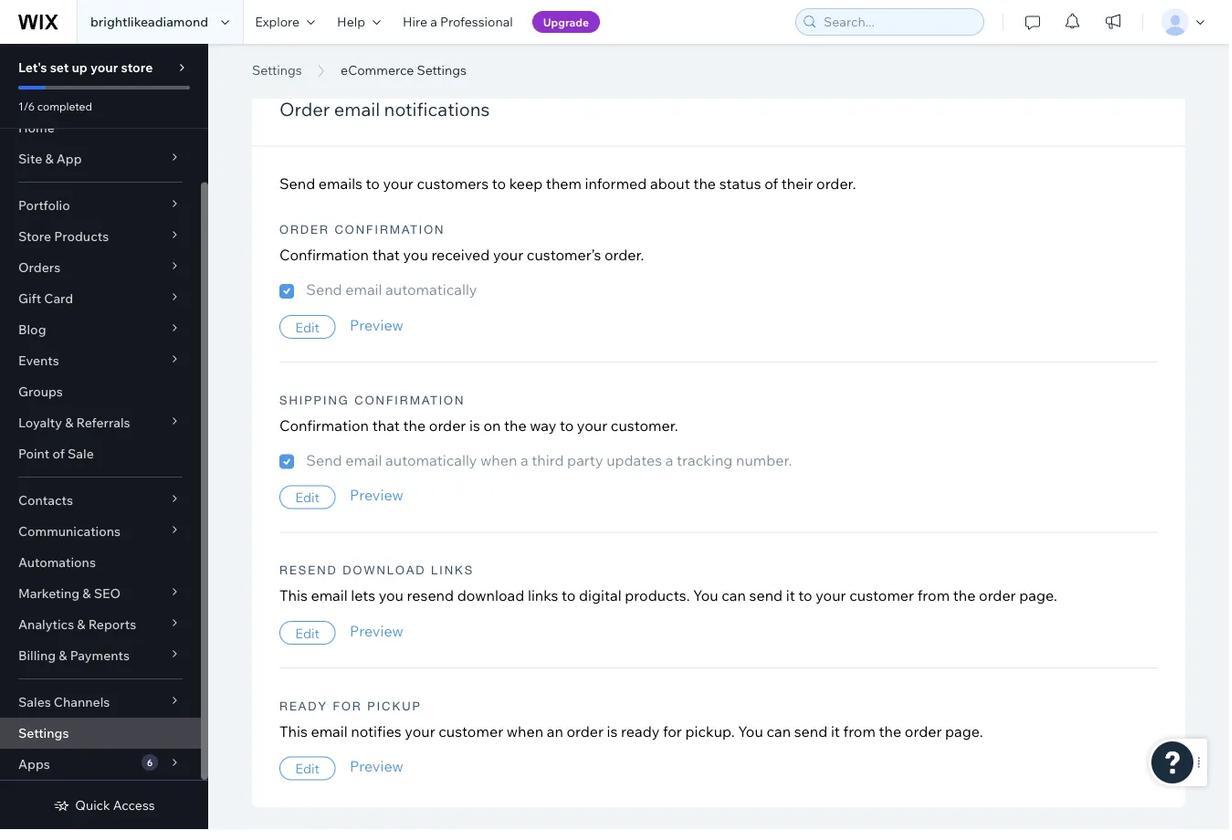 Task type: locate. For each thing, give the bounding box(es) containing it.
edit up resend
[[295, 489, 320, 506]]

to
[[366, 174, 380, 193], [492, 174, 506, 193], [560, 416, 574, 435], [562, 587, 576, 605], [799, 587, 813, 605]]

0 vertical spatial from
[[918, 587, 950, 605]]

you down download
[[379, 587, 404, 605]]

party
[[567, 451, 603, 469]]

that inside order confirmation confirmation that you received your customer's order.
[[372, 246, 400, 264]]

1 horizontal spatial it
[[831, 722, 840, 741]]

edit button down ready
[[279, 757, 335, 781]]

preview link
[[350, 316, 404, 335], [350, 487, 404, 505], [350, 622, 404, 641], [350, 758, 404, 776]]

download
[[343, 564, 426, 578]]

1 vertical spatial automatically
[[385, 451, 477, 469]]

that inside shipping confirmation confirmation that the order is on the way to your customer.
[[372, 416, 400, 435]]

your
[[90, 59, 118, 75], [383, 174, 414, 193], [493, 246, 524, 264], [577, 416, 608, 435], [816, 587, 846, 605], [405, 722, 435, 741]]

1 edit from the top
[[295, 319, 320, 336]]

0 vertical spatial this
[[279, 587, 308, 605]]

completed
[[37, 99, 92, 113]]

links
[[431, 564, 474, 578]]

that
[[372, 246, 400, 264], [372, 416, 400, 435]]

is left the on on the bottom of the page
[[469, 416, 480, 435]]

order. right customer's
[[605, 246, 644, 264]]

that for the
[[372, 416, 400, 435]]

is
[[469, 416, 480, 435], [607, 722, 618, 741]]

your inside ready for pickup this email notifies your customer when an order is ready for pickup. you can send it from the order page.
[[405, 722, 435, 741]]

edit button down resend
[[279, 622, 335, 645]]

4 preview from the top
[[350, 758, 404, 776]]

blog button
[[0, 314, 201, 345]]

4 edit from the top
[[295, 760, 320, 777]]

& left seo
[[82, 585, 91, 601]]

digital
[[579, 587, 622, 605]]

edit button up resend
[[279, 486, 335, 510]]

for up notifies
[[333, 699, 362, 713]]

0 vertical spatial you
[[403, 246, 428, 264]]

ecommerce settings down hire
[[252, 39, 583, 81]]

1 horizontal spatial page.
[[1019, 587, 1057, 605]]

1 this from the top
[[279, 587, 308, 605]]

1 vertical spatial that
[[372, 416, 400, 435]]

of inside sidebar element
[[52, 446, 65, 462]]

confirmation
[[335, 223, 445, 237], [279, 246, 369, 264], [355, 393, 465, 407], [279, 416, 369, 435]]

orders button
[[0, 252, 201, 283]]

settings link
[[243, 61, 311, 79], [0, 718, 201, 749]]

order inside order confirmation confirmation that you received your customer's order.
[[279, 223, 330, 237]]

order
[[429, 416, 466, 435], [979, 587, 1016, 605], [567, 722, 604, 741], [905, 722, 942, 741]]

0 vertical spatial customer
[[850, 587, 914, 605]]

automatically down 'received'
[[385, 281, 477, 299]]

1 vertical spatial page.
[[945, 722, 983, 741]]

marketing
[[18, 585, 80, 601]]

2 that from the top
[[372, 416, 400, 435]]

1 horizontal spatial can
[[767, 722, 791, 741]]

you right products.
[[693, 587, 718, 605]]

this down resend
[[279, 587, 308, 605]]

reports
[[88, 616, 136, 632]]

order inside shipping confirmation confirmation that the order is on the way to your customer.
[[429, 416, 466, 435]]

edit up shipping
[[295, 319, 320, 336]]

1 vertical spatial settings link
[[0, 718, 201, 749]]

preview link for 3rd edit button from the bottom
[[350, 487, 404, 505]]

it
[[786, 587, 795, 605], [831, 722, 840, 741]]

portfolio button
[[0, 190, 201, 221]]

automatically
[[385, 281, 477, 299], [385, 451, 477, 469]]

preview link down notifies
[[350, 758, 404, 776]]

tracking
[[677, 451, 733, 469]]

0 vertical spatial can
[[722, 587, 746, 605]]

1 vertical spatial customer
[[439, 722, 503, 741]]

for right ready
[[663, 722, 682, 741]]

is inside ready for pickup this email notifies your customer when an order is ready for pickup. you can send it from the order page.
[[607, 722, 618, 741]]

apps
[[18, 756, 50, 772]]

order down emails
[[279, 223, 330, 237]]

send
[[749, 587, 783, 605], [794, 722, 828, 741]]

1 horizontal spatial settings link
[[243, 61, 311, 79]]

2 edit from the top
[[295, 489, 320, 506]]

1 horizontal spatial you
[[738, 722, 763, 741]]

the
[[694, 174, 716, 193], [403, 416, 426, 435], [504, 416, 527, 435], [953, 587, 976, 605], [879, 722, 902, 741]]

third
[[532, 451, 564, 469]]

billing & payments
[[18, 648, 130, 664]]

0 horizontal spatial send
[[749, 587, 783, 605]]

2 edit button from the top
[[279, 486, 335, 510]]

0 vertical spatial send
[[749, 587, 783, 605]]

1 horizontal spatial send
[[794, 722, 828, 741]]

order. right their
[[817, 174, 856, 193]]

ready
[[279, 699, 328, 713]]

0 vertical spatial for
[[333, 699, 362, 713]]

preview down send email automatically
[[350, 316, 404, 335]]

ecommerce up order email notifications
[[341, 62, 414, 78]]

your inside shipping confirmation confirmation that the order is on the way to your customer.
[[577, 416, 608, 435]]

0 horizontal spatial is
[[469, 416, 480, 435]]

the inside resend download links this email lets you resend download links to digital products. you can send it to your customer from the order page.
[[953, 587, 976, 605]]

& for marketing
[[82, 585, 91, 601]]

edit button up shipping
[[279, 316, 335, 339]]

preview
[[350, 316, 404, 335], [350, 487, 404, 505], [350, 622, 404, 641], [350, 758, 404, 776]]

card
[[44, 290, 73, 306]]

marketing & seo
[[18, 585, 121, 601]]

a right hire
[[430, 14, 437, 30]]

updates
[[607, 451, 662, 469]]

download
[[457, 587, 525, 605]]

the inside ready for pickup this email notifies your customer when an order is ready for pickup. you can send it from the order page.
[[879, 722, 902, 741]]

1 vertical spatial send
[[794, 722, 828, 741]]

1 vertical spatial of
[[52, 446, 65, 462]]

this
[[279, 587, 308, 605], [279, 722, 308, 741]]

preview down notifies
[[350, 758, 404, 776]]

0 horizontal spatial of
[[52, 446, 65, 462]]

number.
[[736, 451, 792, 469]]

preview link up download
[[350, 487, 404, 505]]

4 edit button from the top
[[279, 757, 335, 781]]

customer inside resend download links this email lets you resend download links to digital products. you can send it to your customer from the order page.
[[850, 587, 914, 605]]

ecommerce down help
[[252, 39, 442, 81]]

0 horizontal spatial it
[[786, 587, 795, 605]]

customer
[[850, 587, 914, 605], [439, 722, 503, 741]]

settings down sales
[[18, 725, 69, 741]]

of
[[765, 174, 778, 193], [52, 446, 65, 462]]

site
[[18, 151, 42, 167]]

2 preview link from the top
[[350, 487, 404, 505]]

1 vertical spatial order
[[279, 223, 330, 237]]

send
[[279, 174, 315, 193], [306, 281, 342, 299], [306, 451, 342, 469]]

1 horizontal spatial for
[[663, 722, 682, 741]]

1 vertical spatial can
[[767, 722, 791, 741]]

sales channels button
[[0, 687, 201, 718]]

1 preview link from the top
[[350, 316, 404, 335]]

preview down lets
[[350, 622, 404, 641]]

this inside resend download links this email lets you resend download links to digital products. you can send it to your customer from the order page.
[[279, 587, 308, 605]]

1 vertical spatial it
[[831, 722, 840, 741]]

you up send email automatically
[[403, 246, 428, 264]]

can right pickup.
[[767, 722, 791, 741]]

set
[[50, 59, 69, 75]]

Search... field
[[818, 9, 978, 35]]

billing & payments button
[[0, 640, 201, 671]]

a right updates
[[666, 451, 674, 469]]

can right products.
[[722, 587, 746, 605]]

your inside sidebar element
[[90, 59, 118, 75]]

order email notifications
[[279, 98, 490, 121]]

hire a professional
[[403, 14, 513, 30]]

it inside ready for pickup this email notifies your customer when an order is ready for pickup. you can send it from the order page.
[[831, 722, 840, 741]]

of left sale
[[52, 446, 65, 462]]

store
[[18, 228, 51, 244]]

1 vertical spatial send
[[306, 281, 342, 299]]

you
[[403, 246, 428, 264], [379, 587, 404, 605]]

1 vertical spatial when
[[507, 722, 544, 741]]

a
[[430, 14, 437, 30], [521, 451, 529, 469], [666, 451, 674, 469]]

ready
[[621, 722, 660, 741]]

when left an
[[507, 722, 544, 741]]

status
[[719, 174, 761, 193]]

0 vertical spatial you
[[693, 587, 718, 605]]

0 vertical spatial page.
[[1019, 587, 1057, 605]]

loyalty
[[18, 415, 62, 431]]

0 vertical spatial automatically
[[385, 281, 477, 299]]

3 edit from the top
[[295, 625, 320, 641]]

on
[[484, 416, 501, 435]]

automations link
[[0, 547, 201, 578]]

edit button
[[279, 316, 335, 339], [279, 486, 335, 510], [279, 622, 335, 645], [279, 757, 335, 781]]

1 horizontal spatial order.
[[817, 174, 856, 193]]

you inside ready for pickup this email notifies your customer when an order is ready for pickup. you can send it from the order page.
[[738, 722, 763, 741]]

1 preview from the top
[[350, 316, 404, 335]]

2 this from the top
[[279, 722, 308, 741]]

0 horizontal spatial from
[[843, 722, 876, 741]]

0 vertical spatial it
[[786, 587, 795, 605]]

quick access button
[[53, 797, 155, 814]]

from inside ready for pickup this email notifies your customer when an order is ready for pickup. you can send it from the order page.
[[843, 722, 876, 741]]

settings link down channels
[[0, 718, 201, 749]]

0 horizontal spatial can
[[722, 587, 746, 605]]

1 vertical spatial this
[[279, 722, 308, 741]]

sidebar element
[[0, 44, 208, 830]]

when inside ready for pickup this email notifies your customer when an order is ready for pickup. you can send it from the order page.
[[507, 722, 544, 741]]

1 edit button from the top
[[279, 316, 335, 339]]

when
[[480, 451, 517, 469], [507, 722, 544, 741]]

&
[[45, 151, 54, 167], [65, 415, 73, 431], [82, 585, 91, 601], [77, 616, 85, 632], [59, 648, 67, 664]]

& left reports at the left
[[77, 616, 85, 632]]

2 automatically from the top
[[385, 451, 477, 469]]

1 vertical spatial you
[[738, 722, 763, 741]]

edit for 3rd edit button from the bottom
[[295, 489, 320, 506]]

is left ready
[[607, 722, 618, 741]]

page. inside resend download links this email lets you resend download links to digital products. you can send it to your customer from the order page.
[[1019, 587, 1057, 605]]

your inside order confirmation confirmation that you received your customer's order.
[[493, 246, 524, 264]]

1 horizontal spatial from
[[918, 587, 950, 605]]

point of sale
[[18, 446, 94, 462]]

this down ready
[[279, 722, 308, 741]]

preview link down send email automatically
[[350, 316, 404, 335]]

an
[[547, 722, 563, 741]]

3 preview link from the top
[[350, 622, 404, 641]]

a left third
[[521, 451, 529, 469]]

automatically for send email automatically when a third party updates a tracking number.
[[385, 451, 477, 469]]

store products
[[18, 228, 109, 244]]

order.
[[817, 174, 856, 193], [605, 246, 644, 264]]

1 vertical spatial from
[[843, 722, 876, 741]]

0 vertical spatial send
[[279, 174, 315, 193]]

preview link down lets
[[350, 622, 404, 641]]

emails
[[319, 174, 363, 193]]

automatically down shipping confirmation confirmation that the order is on the way to your customer.
[[385, 451, 477, 469]]

help
[[337, 14, 365, 30]]

edit down resend
[[295, 625, 320, 641]]

this for notifies
[[279, 722, 308, 741]]

1 horizontal spatial customer
[[850, 587, 914, 605]]

1 vertical spatial order.
[[605, 246, 644, 264]]

0 horizontal spatial you
[[693, 587, 718, 605]]

2 order from the top
[[279, 223, 330, 237]]

customer's
[[527, 246, 601, 264]]

this inside ready for pickup this email notifies your customer when an order is ready for pickup. you can send it from the order page.
[[279, 722, 308, 741]]

0 horizontal spatial settings link
[[0, 718, 201, 749]]

0 vertical spatial of
[[765, 174, 778, 193]]

& right the 'site'
[[45, 151, 54, 167]]

of left their
[[765, 174, 778, 193]]

0 vertical spatial that
[[372, 246, 400, 264]]

& right billing on the left bottom
[[59, 648, 67, 664]]

analytics & reports
[[18, 616, 136, 632]]

can inside resend download links this email lets you resend download links to digital products. you can send it to your customer from the order page.
[[722, 587, 746, 605]]

0 horizontal spatial page.
[[945, 722, 983, 741]]

& for billing
[[59, 648, 67, 664]]

for
[[333, 699, 362, 713], [663, 722, 682, 741]]

way
[[530, 416, 556, 435]]

0 vertical spatial is
[[469, 416, 480, 435]]

settings down explore on the top left
[[252, 62, 302, 78]]

preview up download
[[350, 487, 404, 505]]

settings link down explore on the top left
[[243, 61, 311, 79]]

edit for fourth edit button from the bottom of the page
[[295, 319, 320, 336]]

when down the on on the bottom of the page
[[480, 451, 517, 469]]

can inside ready for pickup this email notifies your customer when an order is ready for pickup. you can send it from the order page.
[[767, 722, 791, 741]]

& right loyalty on the left of page
[[65, 415, 73, 431]]

0 horizontal spatial for
[[333, 699, 362, 713]]

4 preview link from the top
[[350, 758, 404, 776]]

page. inside ready for pickup this email notifies your customer when an order is ready for pickup. you can send it from the order page.
[[945, 722, 983, 741]]

2 vertical spatial send
[[306, 451, 342, 469]]

you inside order confirmation confirmation that you received your customer's order.
[[403, 246, 428, 264]]

order up emails
[[279, 98, 330, 121]]

1 horizontal spatial is
[[607, 722, 618, 741]]

1 that from the top
[[372, 246, 400, 264]]

0 horizontal spatial order.
[[605, 246, 644, 264]]

0 vertical spatial order
[[279, 98, 330, 121]]

0 horizontal spatial customer
[[439, 722, 503, 741]]

portfolio
[[18, 197, 70, 213]]

page.
[[1019, 587, 1057, 605], [945, 722, 983, 741]]

you inside resend download links this email lets you resend download links to digital products. you can send it to your customer from the order page.
[[379, 587, 404, 605]]

you right pickup.
[[738, 722, 763, 741]]

settings
[[450, 39, 583, 81], [252, 62, 302, 78], [417, 62, 467, 78], [18, 725, 69, 741]]

help button
[[326, 0, 392, 44]]

1 automatically from the top
[[385, 281, 477, 299]]

1 vertical spatial you
[[379, 587, 404, 605]]

0 vertical spatial order.
[[817, 174, 856, 193]]

is inside shipping confirmation confirmation that the order is on the way to your customer.
[[469, 416, 480, 435]]

1 order from the top
[[279, 98, 330, 121]]

edit down ready
[[295, 760, 320, 777]]

1 vertical spatial is
[[607, 722, 618, 741]]

settings down professional
[[450, 39, 583, 81]]



Task type: describe. For each thing, give the bounding box(es) containing it.
settings inside sidebar element
[[18, 725, 69, 741]]

about
[[650, 174, 690, 193]]

access
[[113, 797, 155, 813]]

lets
[[351, 587, 375, 605]]

events button
[[0, 345, 201, 376]]

resend
[[279, 564, 338, 578]]

store
[[121, 59, 153, 75]]

point of sale link
[[0, 438, 201, 469]]

sale
[[68, 446, 94, 462]]

& for site
[[45, 151, 54, 167]]

preview link for first edit button from the bottom
[[350, 758, 404, 776]]

order inside resend download links this email lets you resend download links to digital products. you can send it to your customer from the order page.
[[979, 587, 1016, 605]]

explore
[[255, 14, 300, 30]]

pickup.
[[685, 722, 735, 741]]

edit for first edit button from the bottom
[[295, 760, 320, 777]]

sales channels
[[18, 694, 110, 710]]

received
[[431, 246, 490, 264]]

send for send email automatically when a third party updates a tracking number.
[[306, 451, 342, 469]]

send email automatically when a third party updates a tracking number.
[[306, 451, 792, 469]]

0 vertical spatial settings link
[[243, 61, 311, 79]]

you inside resend download links this email lets you resend download links to digital products. you can send it to your customer from the order page.
[[693, 587, 718, 605]]

that for you
[[372, 246, 400, 264]]

customers
[[417, 174, 489, 193]]

gift
[[18, 290, 41, 306]]

resend download links this email lets you resend download links to digital products. you can send it to your customer from the order page.
[[279, 564, 1057, 605]]

to inside shipping confirmation confirmation that the order is on the way to your customer.
[[560, 416, 574, 435]]

3 preview from the top
[[350, 622, 404, 641]]

shipping
[[279, 393, 349, 407]]

hire a professional link
[[392, 0, 524, 44]]

let's set up your store
[[18, 59, 153, 75]]

store products button
[[0, 221, 201, 252]]

upgrade button
[[532, 11, 600, 33]]

loyalty & referrals button
[[0, 407, 201, 438]]

1 horizontal spatial a
[[521, 451, 529, 469]]

orders
[[18, 259, 60, 275]]

payments
[[70, 648, 130, 664]]

brightlikeadiamond
[[90, 14, 208, 30]]

pickup
[[367, 699, 422, 713]]

send inside ready for pickup this email notifies your customer when an order is ready for pickup. you can send it from the order page.
[[794, 722, 828, 741]]

email for order email notifications
[[334, 98, 380, 121]]

2 horizontal spatial a
[[666, 451, 674, 469]]

send email automatically
[[306, 281, 477, 299]]

communications
[[18, 523, 121, 539]]

let's
[[18, 59, 47, 75]]

analytics
[[18, 616, 74, 632]]

& for analytics
[[77, 616, 85, 632]]

informed
[[585, 174, 647, 193]]

from inside resend download links this email lets you resend download links to digital products. you can send it to your customer from the order page.
[[918, 587, 950, 605]]

settings up notifications at the left of page
[[417, 62, 467, 78]]

order confirmation confirmation that you received your customer's order.
[[279, 223, 644, 264]]

edit for second edit button from the bottom
[[295, 625, 320, 641]]

your inside resend download links this email lets you resend download links to digital products. you can send it to your customer from the order page.
[[816, 587, 846, 605]]

up
[[72, 59, 88, 75]]

email inside resend download links this email lets you resend download links to digital products. you can send it to your customer from the order page.
[[311, 587, 348, 605]]

their
[[782, 174, 813, 193]]

app
[[56, 151, 82, 167]]

point
[[18, 446, 50, 462]]

hire
[[403, 14, 427, 30]]

preview link for second edit button from the bottom
[[350, 622, 404, 641]]

order for order email notifications
[[279, 98, 330, 121]]

professional
[[440, 14, 513, 30]]

1 horizontal spatial of
[[765, 174, 778, 193]]

them
[[546, 174, 582, 193]]

links
[[528, 587, 558, 605]]

home
[[18, 120, 55, 136]]

resend
[[407, 587, 454, 605]]

shipping confirmation confirmation that the order is on the way to your customer.
[[279, 393, 678, 435]]

1 vertical spatial for
[[663, 722, 682, 741]]

send for send emails to your customers to keep them informed about the status of their order.
[[279, 174, 315, 193]]

preview link for fourth edit button from the bottom of the page
[[350, 316, 404, 335]]

customer inside ready for pickup this email notifies your customer when an order is ready for pickup. you can send it from the order page.
[[439, 722, 503, 741]]

2 preview from the top
[[350, 487, 404, 505]]

it inside resend download links this email lets you resend download links to digital products. you can send it to your customer from the order page.
[[786, 587, 795, 605]]

0 vertical spatial when
[[480, 451, 517, 469]]

analytics & reports button
[[0, 609, 201, 640]]

notifications
[[384, 98, 490, 121]]

site & app button
[[0, 143, 201, 174]]

communications button
[[0, 516, 201, 547]]

1/6
[[18, 99, 35, 113]]

& for loyalty
[[65, 415, 73, 431]]

order. inside order confirmation confirmation that you received your customer's order.
[[605, 246, 644, 264]]

send emails to your customers to keep them informed about the status of their order.
[[279, 174, 856, 193]]

automations
[[18, 554, 96, 570]]

email inside ready for pickup this email notifies your customer when an order is ready for pickup. you can send it from the order page.
[[311, 722, 348, 741]]

email for send email automatically
[[345, 281, 382, 299]]

3 edit button from the top
[[279, 622, 335, 645]]

products.
[[625, 587, 690, 605]]

gift card button
[[0, 283, 201, 314]]

automatically for send email automatically
[[385, 281, 477, 299]]

upgrade
[[543, 15, 589, 29]]

sales
[[18, 694, 51, 710]]

ready for pickup this email notifies your customer when an order is ready for pickup. you can send it from the order page.
[[279, 699, 983, 741]]

events
[[18, 353, 59, 369]]

this for lets
[[279, 587, 308, 605]]

order for order confirmation confirmation that you received your customer's order.
[[279, 223, 330, 237]]

marketing & seo button
[[0, 578, 201, 609]]

email for send email automatically when a third party updates a tracking number.
[[345, 451, 382, 469]]

quick access
[[75, 797, 155, 813]]

referrals
[[76, 415, 130, 431]]

ecommerce settings up order email notifications
[[341, 62, 467, 78]]

0 horizontal spatial a
[[430, 14, 437, 30]]

6
[[147, 757, 153, 768]]

send inside resend download links this email lets you resend download links to digital products. you can send it to your customer from the order page.
[[749, 587, 783, 605]]

home link
[[0, 112, 201, 143]]

1/6 completed
[[18, 99, 92, 113]]

channels
[[54, 694, 110, 710]]

keep
[[509, 174, 543, 193]]

groups
[[18, 384, 63, 400]]

customer.
[[611, 416, 678, 435]]

quick
[[75, 797, 110, 813]]

send for send email automatically
[[306, 281, 342, 299]]

gift card
[[18, 290, 73, 306]]



Task type: vqa. For each thing, say whether or not it's contained in the screenshot.
e.g., Standard Shipping FIELD
no



